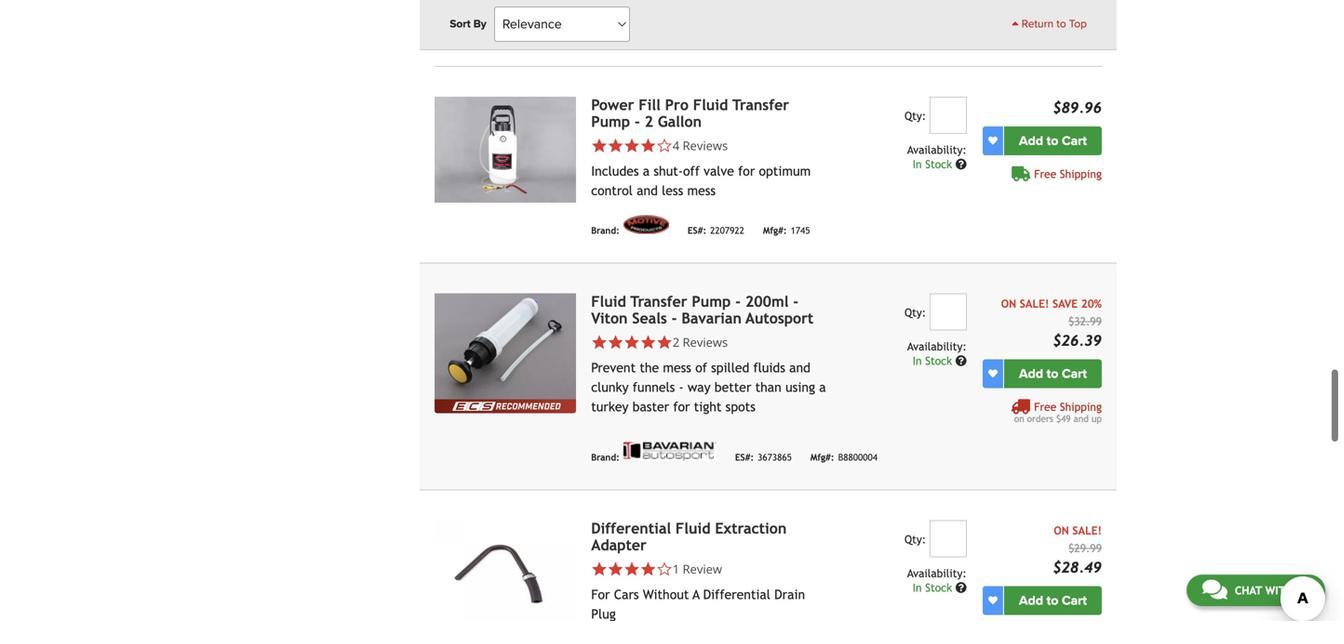 Task type: locate. For each thing, give the bounding box(es) containing it.
0 vertical spatial add to wish list image
[[989, 136, 998, 145]]

1 vertical spatial es#:
[[735, 452, 754, 463]]

1 horizontal spatial sale!
[[1073, 524, 1102, 537]]

2 qty: from the top
[[905, 306, 926, 319]]

empty star image up shut-
[[657, 138, 673, 154]]

2 inside power fill pro fluid transfer pump - 2 gallon
[[645, 113, 654, 130]]

free
[[1035, 167, 1057, 180], [1035, 401, 1057, 414]]

to for $26.39's add to cart button
[[1047, 366, 1059, 382]]

to up free shipping
[[1047, 133, 1059, 149]]

0 vertical spatial differential
[[591, 520, 671, 537]]

1 vertical spatial sale!
[[1073, 524, 1102, 537]]

0 vertical spatial and
[[637, 183, 658, 198]]

- left way
[[679, 380, 684, 395]]

sale! inside on sale!                         save 20% $32.99 $26.39
[[1020, 297, 1050, 310]]

1 vertical spatial brand:
[[591, 452, 620, 463]]

1 qty: from the top
[[905, 109, 926, 122]]

1 horizontal spatial es#:
[[735, 452, 754, 463]]

2 vertical spatial in
[[913, 582, 922, 595]]

2 vertical spatial and
[[1074, 414, 1089, 424]]

includes
[[591, 164, 639, 179]]

fluid inside fluid transfer pump - 200ml - viton seals - bavarian autosport
[[591, 293, 626, 310]]

better
[[715, 380, 752, 395]]

1 question circle image from the top
[[956, 159, 967, 170]]

1 horizontal spatial on
[[1054, 524, 1069, 537]]

add to cart for $26.39
[[1019, 366, 1087, 382]]

motive - corporate logo image
[[624, 215, 669, 234]]

on
[[1001, 297, 1017, 310], [1054, 524, 1069, 537]]

3 add to cart button from the top
[[1005, 587, 1102, 616]]

differential
[[591, 520, 671, 537], [703, 588, 771, 603]]

0 vertical spatial shipping
[[1060, 167, 1102, 180]]

3 availability: from the top
[[907, 567, 967, 580]]

0 vertical spatial a
[[643, 164, 650, 179]]

2 vertical spatial in stock
[[913, 582, 956, 595]]

brand: down control
[[591, 225, 620, 236]]

free inside free shipping on orders $49 and up
[[1035, 401, 1057, 414]]

3 add to cart from the top
[[1019, 593, 1087, 609]]

control
[[591, 183, 633, 198]]

prevent the mess of spilled fluids and clunky funnels - way better than using a turkey baster for tight spots
[[591, 361, 826, 415]]

mfg#: left 1745
[[763, 225, 787, 236]]

1 vertical spatial in stock
[[913, 355, 956, 368]]

pro
[[665, 96, 689, 113]]

empty star image up without
[[657, 562, 673, 578]]

autosport
[[746, 310, 814, 327]]

save
[[1053, 297, 1078, 310]]

sale! for 20%
[[1020, 297, 1050, 310]]

2 cart from the top
[[1062, 366, 1087, 382]]

add to cart
[[1019, 133, 1087, 149], [1019, 366, 1087, 382], [1019, 593, 1087, 609]]

0 horizontal spatial a
[[643, 164, 650, 179]]

- right power
[[635, 113, 640, 130]]

cart
[[1062, 133, 1087, 149], [1062, 366, 1087, 382], [1062, 593, 1087, 609]]

2 vertical spatial availability:
[[907, 567, 967, 580]]

1 horizontal spatial differential
[[703, 588, 771, 603]]

0 vertical spatial add to cart
[[1019, 133, 1087, 149]]

0 horizontal spatial 2
[[645, 113, 654, 130]]

2 2 reviews link from the left
[[673, 334, 728, 351]]

the
[[640, 361, 659, 375]]

$89.96
[[1053, 99, 1102, 116]]

stock
[[926, 158, 953, 171], [926, 355, 953, 368], [926, 582, 953, 595]]

brand: down turkey
[[591, 452, 620, 463]]

sale! up $29.99
[[1073, 524, 1102, 537]]

1 vertical spatial stock
[[926, 355, 953, 368]]

2 shipping from the top
[[1060, 401, 1102, 414]]

on
[[1015, 414, 1025, 424]]

0 vertical spatial in stock
[[913, 158, 956, 171]]

shipping down "$89.96"
[[1060, 167, 1102, 180]]

pump left fill
[[591, 113, 630, 130]]

question circle image
[[956, 159, 967, 170], [956, 583, 967, 594]]

1 horizontal spatial mfg#:
[[811, 452, 835, 463]]

2 add from the top
[[1019, 366, 1044, 382]]

2 down fluid transfer pump - 200ml - viton seals - bavarian autosport link
[[673, 334, 680, 351]]

2 left gallon
[[645, 113, 654, 130]]

1 vertical spatial shipping
[[1060, 401, 1102, 414]]

0 horizontal spatial for
[[673, 400, 690, 415]]

return to top
[[1019, 17, 1087, 31]]

1 add to cart button from the top
[[1005, 126, 1102, 155]]

shipping for free shipping
[[1060, 167, 1102, 180]]

star image
[[624, 138, 640, 154], [640, 138, 657, 154], [591, 334, 608, 351], [608, 334, 624, 351], [624, 334, 640, 351], [640, 562, 657, 578]]

add to wish list image for $28.49
[[989, 597, 998, 606]]

fluid inside power fill pro fluid transfer pump - 2 gallon
[[693, 96, 728, 113]]

to down $28.49
[[1047, 593, 1059, 609]]

without
[[643, 588, 689, 603]]

with
[[1266, 585, 1293, 598]]

shipping for free shipping on orders $49 and up
[[1060, 401, 1102, 414]]

3 cart from the top
[[1062, 593, 1087, 609]]

2 in from the top
[[913, 355, 922, 368]]

2 in stock from the top
[[913, 355, 956, 368]]

add to wish list image
[[989, 136, 998, 145], [989, 369, 998, 379], [989, 597, 998, 606]]

differential fluid extraction adapter
[[591, 520, 787, 554]]

1 empty star image from the top
[[657, 138, 673, 154]]

2 vertical spatial qty:
[[905, 533, 926, 546]]

0 horizontal spatial sale!
[[1020, 297, 1050, 310]]

add to cart up free shipping
[[1019, 133, 1087, 149]]

1 add to cart from the top
[[1019, 133, 1087, 149]]

mess left the "of"
[[663, 361, 692, 375]]

es#: left 2207922
[[688, 225, 707, 236]]

0 vertical spatial reviews
[[683, 137, 728, 154]]

1 vertical spatial 2
[[673, 334, 680, 351]]

on inside on sale! $29.99 $28.49
[[1054, 524, 1069, 537]]

to
[[1057, 17, 1067, 31], [1047, 133, 1059, 149], [1047, 366, 1059, 382], [1047, 593, 1059, 609]]

for left tight
[[673, 400, 690, 415]]

4 reviews link up off
[[673, 137, 728, 154]]

1 vertical spatial add to cart
[[1019, 366, 1087, 382]]

None number field
[[930, 97, 967, 134], [930, 294, 967, 331], [930, 521, 967, 558], [930, 97, 967, 134], [930, 294, 967, 331], [930, 521, 967, 558]]

differential right a
[[703, 588, 771, 603]]

return to top link
[[1012, 16, 1087, 33]]

0 horizontal spatial transfer
[[631, 293, 688, 310]]

and left up
[[1074, 414, 1089, 424]]

a right using
[[819, 380, 826, 395]]

reviews for gallon
[[683, 137, 728, 154]]

1 2 reviews link from the left
[[591, 334, 832, 351]]

4 reviews link
[[591, 137, 832, 154], [673, 137, 728, 154]]

in
[[913, 158, 922, 171], [913, 355, 922, 368], [913, 582, 922, 595]]

spots
[[726, 400, 756, 415]]

sale!
[[1020, 297, 1050, 310], [1073, 524, 1102, 537]]

sort
[[450, 17, 471, 31]]

3 in stock from the top
[[913, 582, 956, 595]]

add to cart button up free shipping on orders $49 and up
[[1005, 360, 1102, 388]]

0 horizontal spatial es#:
[[688, 225, 707, 236]]

1 horizontal spatial a
[[819, 380, 826, 395]]

0 horizontal spatial mfg#:
[[763, 225, 787, 236]]

add to cart up free shipping on orders $49 and up
[[1019, 366, 1087, 382]]

fluid left seals
[[591, 293, 626, 310]]

cart for $28.49
[[1062, 593, 1087, 609]]

0 vertical spatial sale!
[[1020, 297, 1050, 310]]

pump
[[591, 113, 630, 130], [692, 293, 731, 310]]

1 vertical spatial a
[[819, 380, 826, 395]]

1 horizontal spatial transfer
[[733, 96, 790, 113]]

2 reviews link up the "of"
[[673, 334, 728, 351]]

es#: 3673865
[[735, 452, 792, 463]]

and up using
[[790, 361, 811, 375]]

1 vertical spatial qty:
[[905, 306, 926, 319]]

add to cart button for $26.39
[[1005, 360, 1102, 388]]

3 add to wish list image from the top
[[989, 597, 998, 606]]

20%
[[1082, 297, 1102, 310]]

1 stock from the top
[[926, 158, 953, 171]]

0 vertical spatial add to cart button
[[1005, 126, 1102, 155]]

1 vertical spatial add to cart button
[[1005, 360, 1102, 388]]

1 reviews from the top
[[683, 137, 728, 154]]

1 horizontal spatial and
[[790, 361, 811, 375]]

to left the top on the top right of the page
[[1057, 17, 1067, 31]]

1 vertical spatial add
[[1019, 366, 1044, 382]]

2 vertical spatial add to cart button
[[1005, 587, 1102, 616]]

1 shipping from the top
[[1060, 167, 1102, 180]]

2 horizontal spatial and
[[1074, 414, 1089, 424]]

1 add from the top
[[1019, 133, 1044, 149]]

0 vertical spatial mfg#:
[[763, 225, 787, 236]]

1 free from the top
[[1035, 167, 1057, 180]]

add for $26.39
[[1019, 366, 1044, 382]]

transfer inside fluid transfer pump - 200ml - viton seals - bavarian autosport
[[631, 293, 688, 310]]

- inside power fill pro fluid transfer pump - 2 gallon
[[635, 113, 640, 130]]

pump up the 2 reviews
[[692, 293, 731, 310]]

add to cart down $28.49
[[1019, 593, 1087, 609]]

a left shut-
[[643, 164, 650, 179]]

us
[[1297, 585, 1310, 598]]

transfer up optimum
[[733, 96, 790, 113]]

1
[[673, 561, 680, 578]]

2 availability: from the top
[[907, 340, 967, 353]]

0 vertical spatial question circle image
[[956, 159, 967, 170]]

brand:
[[591, 225, 620, 236], [591, 452, 620, 463]]

on up $29.99
[[1054, 524, 1069, 537]]

mess inside includes a shut-off valve for optimum control and less mess
[[688, 183, 716, 198]]

0 vertical spatial brand:
[[591, 225, 620, 236]]

a inside prevent the mess of spilled fluids and clunky funnels - way better than using a turkey baster for tight spots
[[819, 380, 826, 395]]

comments image
[[1203, 579, 1228, 601]]

less
[[662, 183, 684, 198]]

0 vertical spatial availability:
[[907, 143, 967, 156]]

2 vertical spatial add to cart
[[1019, 593, 1087, 609]]

0 vertical spatial cart
[[1062, 133, 1087, 149]]

on left save
[[1001, 297, 1017, 310]]

free right on
[[1035, 401, 1057, 414]]

1 vertical spatial for
[[673, 400, 690, 415]]

2 add to cart button from the top
[[1005, 360, 1102, 388]]

es#: for -
[[735, 452, 754, 463]]

1745
[[791, 225, 810, 236]]

1 vertical spatial empty star image
[[657, 562, 673, 578]]

on for $28.49
[[1054, 524, 1069, 537]]

fluid right "pro"
[[693, 96, 728, 113]]

2 vertical spatial add to wish list image
[[989, 597, 998, 606]]

2 vertical spatial stock
[[926, 582, 953, 595]]

2 vertical spatial cart
[[1062, 593, 1087, 609]]

shipping inside free shipping on orders $49 and up
[[1060, 401, 1102, 414]]

extraction
[[715, 520, 787, 537]]

4 reviews link up the valve
[[591, 137, 832, 154]]

differential up cars
[[591, 520, 671, 537]]

1 brand: from the top
[[591, 225, 620, 236]]

cart down $26.39
[[1062, 366, 1087, 382]]

es#: left the 3673865
[[735, 452, 754, 463]]

1 vertical spatial cart
[[1062, 366, 1087, 382]]

2 reviews from the top
[[683, 334, 728, 351]]

fluids
[[754, 361, 786, 375]]

0 horizontal spatial differential
[[591, 520, 671, 537]]

in stock
[[913, 158, 956, 171], [913, 355, 956, 368], [913, 582, 956, 595]]

4
[[673, 137, 680, 154]]

reviews
[[683, 137, 728, 154], [683, 334, 728, 351]]

funnels
[[633, 380, 675, 395]]

1 vertical spatial availability:
[[907, 340, 967, 353]]

2
[[645, 113, 654, 130], [673, 334, 680, 351]]

2 empty star image from the top
[[657, 562, 673, 578]]

sort by
[[450, 17, 487, 31]]

2 free from the top
[[1035, 401, 1057, 414]]

sale! inside on sale! $29.99 $28.49
[[1073, 524, 1102, 537]]

0 vertical spatial empty star image
[[657, 138, 673, 154]]

mess down off
[[688, 183, 716, 198]]

2 4 reviews link from the left
[[673, 137, 728, 154]]

and left 'less'
[[637, 183, 658, 198]]

2 add to cart from the top
[[1019, 366, 1087, 382]]

1 in stock from the top
[[913, 158, 956, 171]]

0 vertical spatial mess
[[688, 183, 716, 198]]

- inside prevent the mess of spilled fluids and clunky funnels - way better than using a turkey baster for tight spots
[[679, 380, 684, 395]]

es#: 2207922
[[688, 225, 745, 236]]

a
[[643, 164, 650, 179], [819, 380, 826, 395]]

1 vertical spatial mess
[[663, 361, 692, 375]]

and inside includes a shut-off valve for optimum control and less mess
[[637, 183, 658, 198]]

way
[[688, 380, 711, 395]]

1 vertical spatial question circle image
[[956, 583, 967, 594]]

1 vertical spatial on
[[1054, 524, 1069, 537]]

transfer
[[733, 96, 790, 113], [631, 293, 688, 310]]

drain
[[775, 588, 805, 603]]

free down "$89.96"
[[1035, 167, 1057, 180]]

0 vertical spatial free
[[1035, 167, 1057, 180]]

cart down $28.49
[[1062, 593, 1087, 609]]

1 vertical spatial free
[[1035, 401, 1057, 414]]

1 vertical spatial differential
[[703, 588, 771, 603]]

on inside on sale!                         save 20% $32.99 $26.39
[[1001, 297, 1017, 310]]

1 horizontal spatial pump
[[692, 293, 731, 310]]

3 stock from the top
[[926, 582, 953, 595]]

for right the valve
[[738, 164, 755, 179]]

1 vertical spatial in
[[913, 355, 922, 368]]

1 vertical spatial pump
[[692, 293, 731, 310]]

0 horizontal spatial pump
[[591, 113, 630, 130]]

and inside free shipping on orders $49 and up
[[1074, 414, 1089, 424]]

0 vertical spatial pump
[[591, 113, 630, 130]]

1 horizontal spatial for
[[738, 164, 755, 179]]

for inside prevent the mess of spilled fluids and clunky funnels - way better than using a turkey baster for tight spots
[[673, 400, 690, 415]]

add to cart button down $28.49
[[1005, 587, 1102, 616]]

1 1 review link from the left
[[591, 561, 832, 578]]

differential fluid extraction adapter link
[[591, 520, 787, 554]]

to up free shipping on orders $49 and up
[[1047, 366, 1059, 382]]

up
[[1092, 414, 1102, 424]]

shipping
[[1060, 167, 1102, 180], [1060, 401, 1102, 414]]

reviews down bavarian
[[683, 334, 728, 351]]

sale! left save
[[1020, 297, 1050, 310]]

stock for on sale!                         save 20%
[[926, 355, 953, 368]]

empty star image
[[657, 138, 673, 154], [657, 562, 673, 578]]

2 reviews link down bavarian
[[591, 334, 832, 351]]

es#:
[[688, 225, 707, 236], [735, 452, 754, 463]]

chat
[[1235, 585, 1263, 598]]

3 qty: from the top
[[905, 533, 926, 546]]

0 horizontal spatial and
[[637, 183, 658, 198]]

on for 20%
[[1001, 297, 1017, 310]]

0 vertical spatial in
[[913, 158, 922, 171]]

spilled
[[711, 361, 750, 375]]

mfg#: 1745
[[763, 225, 810, 236]]

1 vertical spatial fluid
[[591, 293, 626, 310]]

0 horizontal spatial on
[[1001, 297, 1017, 310]]

empty star image inside 1 review "link"
[[657, 562, 673, 578]]

2 vertical spatial fluid
[[676, 520, 711, 537]]

b8800004
[[838, 452, 878, 463]]

0 vertical spatial qty:
[[905, 109, 926, 122]]

a
[[693, 588, 700, 603]]

0 vertical spatial es#:
[[688, 225, 707, 236]]

0 vertical spatial 2
[[645, 113, 654, 130]]

shipping right "orders"
[[1060, 401, 1102, 414]]

1 vertical spatial mfg#:
[[811, 452, 835, 463]]

mfg#: b8800004
[[811, 452, 878, 463]]

empty star image for 1 review
[[657, 562, 673, 578]]

cart down "$89.96"
[[1062, 133, 1087, 149]]

1 availability: from the top
[[907, 143, 967, 156]]

power fill pro fluid transfer pump - 2 gallon link
[[591, 96, 790, 130]]

reviews up the valve
[[683, 137, 728, 154]]

0 vertical spatial stock
[[926, 158, 953, 171]]

and
[[637, 183, 658, 198], [790, 361, 811, 375], [1074, 414, 1089, 424]]

1 vertical spatial and
[[790, 361, 811, 375]]

3 in from the top
[[913, 582, 922, 595]]

1 vertical spatial add to wish list image
[[989, 369, 998, 379]]

0 vertical spatial on
[[1001, 297, 1017, 310]]

1 horizontal spatial 2
[[673, 334, 680, 351]]

add
[[1019, 133, 1044, 149], [1019, 366, 1044, 382], [1019, 593, 1044, 609]]

0 vertical spatial for
[[738, 164, 755, 179]]

$29.99
[[1069, 542, 1102, 555]]

transfer right viton
[[631, 293, 688, 310]]

0 vertical spatial transfer
[[733, 96, 790, 113]]

1 in from the top
[[913, 158, 922, 171]]

bav auto tools - corporate logo image
[[624, 442, 717, 461]]

schwaben - corporate logo image
[[624, 26, 679, 37]]

seals
[[632, 310, 667, 327]]

2 vertical spatial add
[[1019, 593, 1044, 609]]

fluid
[[693, 96, 728, 113], [591, 293, 626, 310], [676, 520, 711, 537]]

0 vertical spatial fluid
[[693, 96, 728, 113]]

1 vertical spatial reviews
[[683, 334, 728, 351]]

2 brand: from the top
[[591, 452, 620, 463]]

2 add to wish list image from the top
[[989, 369, 998, 379]]

star image
[[591, 138, 608, 154], [608, 138, 624, 154], [640, 334, 657, 351], [657, 334, 673, 351], [591, 562, 608, 578], [608, 562, 624, 578], [624, 562, 640, 578]]

mfg#: left b8800004
[[811, 452, 835, 463]]

fluid up 1 review
[[676, 520, 711, 537]]

2 stock from the top
[[926, 355, 953, 368]]

es#2207922 - 1745 - power fill pro fluid transfer pump - 2 gallon  - includes a shut-off valve for optimum control and less mess - motive - audi bmw volkswagen mercedes benz mini porsche image
[[435, 97, 576, 203]]

empty star image inside 4 reviews link
[[657, 138, 673, 154]]

1 vertical spatial transfer
[[631, 293, 688, 310]]

mfg#:
[[763, 225, 787, 236], [811, 452, 835, 463]]

question circle image
[[956, 355, 967, 367]]

mfg#: for power fill pro fluid transfer pump - 2 gallon
[[763, 225, 787, 236]]

$49
[[1057, 414, 1071, 424]]

in for power fill pro fluid transfer pump - 2 gallon
[[913, 158, 922, 171]]

in for fluid transfer pump - 200ml - viton seals - bavarian autosport
[[913, 355, 922, 368]]

3 add from the top
[[1019, 593, 1044, 609]]

add to cart button up free shipping
[[1005, 126, 1102, 155]]

0 vertical spatial add
[[1019, 133, 1044, 149]]



Task type: describe. For each thing, give the bounding box(es) containing it.
using
[[786, 380, 816, 395]]

power
[[591, 96, 634, 113]]

valve
[[704, 164, 734, 179]]

add to cart for $28.49
[[1019, 593, 1087, 609]]

free for free shipping
[[1035, 167, 1057, 180]]

clunky
[[591, 380, 629, 395]]

by
[[474, 17, 487, 31]]

in stock for on sale!                         save 20%
[[913, 355, 956, 368]]

free shipping on orders $49 and up
[[1015, 401, 1102, 424]]

2 1 review link from the left
[[673, 561, 722, 578]]

sale! for $28.49
[[1073, 524, 1102, 537]]

free for free shipping on orders $49 and up
[[1035, 401, 1057, 414]]

off
[[683, 164, 700, 179]]

2 reviews
[[673, 334, 728, 351]]

viton
[[591, 310, 628, 327]]

es#3673865 - b8800004 - fluid transfer pump - 200ml - viton seals - bavarian autosport - prevent the mess of spilled fluids and clunky funnels - way better than using a turkey baster for tight spots - bav auto tools - audi bmw volkswagen mercedes benz mini porsche image
[[435, 294, 576, 400]]

return
[[1022, 17, 1054, 31]]

qty: for $89.96
[[905, 109, 926, 122]]

pump inside power fill pro fluid transfer pump - 2 gallon
[[591, 113, 630, 130]]

$32.99
[[1069, 315, 1102, 328]]

ecs tuning recommends this product. image
[[435, 400, 576, 414]]

of
[[696, 361, 707, 375]]

add to wish list image for $26.39
[[989, 369, 998, 379]]

and inside prevent the mess of spilled fluids and clunky funnels - way better than using a turkey baster for tight spots
[[790, 361, 811, 375]]

to for 3rd add to cart button from the bottom of the page
[[1047, 133, 1059, 149]]

1 4 reviews link from the left
[[591, 137, 832, 154]]

optimum
[[759, 164, 811, 179]]

orders
[[1027, 414, 1054, 424]]

adapter
[[591, 537, 647, 554]]

1 cart from the top
[[1062, 133, 1087, 149]]

$28.49
[[1053, 559, 1102, 577]]

cart for $26.39
[[1062, 366, 1087, 382]]

transfer inside power fill pro fluid transfer pump - 2 gallon
[[733, 96, 790, 113]]

- left 200ml
[[736, 293, 741, 310]]

top
[[1069, 17, 1087, 31]]

review
[[683, 561, 722, 578]]

prevent
[[591, 361, 636, 375]]

mfg#: for fluid transfer pump - 200ml - viton seals - bavarian autosport
[[811, 452, 835, 463]]

caret up image
[[1012, 18, 1019, 29]]

for inside includes a shut-off valve for optimum control and less mess
[[738, 164, 755, 179]]

2207922
[[710, 225, 745, 236]]

availability: for $89.96
[[907, 143, 967, 156]]

mess inside prevent the mess of spilled fluids and clunky funnels - way better than using a turkey baster for tight spots
[[663, 361, 692, 375]]

on sale! $29.99 $28.49
[[1053, 524, 1102, 577]]

1 add to wish list image from the top
[[989, 136, 998, 145]]

1 review
[[673, 561, 722, 578]]

power fill pro fluid transfer pump - 2 gallon
[[591, 96, 790, 130]]

brand: for fluid transfer pump - 200ml - viton seals - bavarian autosport
[[591, 452, 620, 463]]

for cars without a differential drain plug
[[591, 588, 805, 622]]

reviews for -
[[683, 334, 728, 351]]

3673865
[[758, 452, 792, 463]]

fluid transfer pump - 200ml - viton seals - bavarian autosport
[[591, 293, 814, 327]]

chat with us link
[[1187, 575, 1326, 607]]

availability: for on sale!                         save 20%
[[907, 340, 967, 353]]

bavarian
[[682, 310, 742, 327]]

on sale!                         save 20% $32.99 $26.39
[[1001, 297, 1102, 349]]

2 question circle image from the top
[[956, 583, 967, 594]]

turkey
[[591, 400, 629, 415]]

- right 200ml
[[793, 293, 799, 310]]

baster
[[633, 400, 669, 415]]

differential inside for cars without a differential drain plug
[[703, 588, 771, 603]]

plug
[[591, 607, 616, 622]]

es#: for gallon
[[688, 225, 707, 236]]

add to cart button for $28.49
[[1005, 587, 1102, 616]]

qty: for on sale!                         save 20%
[[905, 306, 926, 319]]

for
[[591, 588, 610, 603]]

brand: for power fill pro fluid transfer pump - 2 gallon
[[591, 225, 620, 236]]

$26.39
[[1053, 332, 1102, 349]]

fill
[[639, 96, 661, 113]]

add for $28.49
[[1019, 593, 1044, 609]]

200ml
[[746, 293, 789, 310]]

in stock for $89.96
[[913, 158, 956, 171]]

empty star image for 4 reviews
[[657, 138, 673, 154]]

es#3673834 - b3300000 - differential fluid extraction adapter  - for cars without a differential drain plug - bav auto tools - audi bmw volkswagen mercedes benz mini porsche image
[[435, 521, 576, 622]]

tight
[[694, 400, 722, 415]]

to for add to cart button for $28.49
[[1047, 593, 1059, 609]]

includes a shut-off valve for optimum control and less mess
[[591, 164, 811, 198]]

differential inside differential fluid extraction adapter
[[591, 520, 671, 537]]

4 reviews
[[673, 137, 728, 154]]

a inside includes a shut-off valve for optimum control and less mess
[[643, 164, 650, 179]]

stock for $89.96
[[926, 158, 953, 171]]

than
[[756, 380, 782, 395]]

fluid inside differential fluid extraction adapter
[[676, 520, 711, 537]]

fluid transfer pump - 200ml - viton seals - bavarian autosport link
[[591, 293, 814, 327]]

- right seals
[[672, 310, 677, 327]]

cars
[[614, 588, 639, 603]]

gallon
[[658, 113, 702, 130]]

pump inside fluid transfer pump - 200ml - viton seals - bavarian autosport
[[692, 293, 731, 310]]

chat with us
[[1235, 585, 1310, 598]]

shut-
[[654, 164, 683, 179]]

free shipping
[[1035, 167, 1102, 180]]



Task type: vqa. For each thing, say whether or not it's contained in the screenshot.
'clicking'
no



